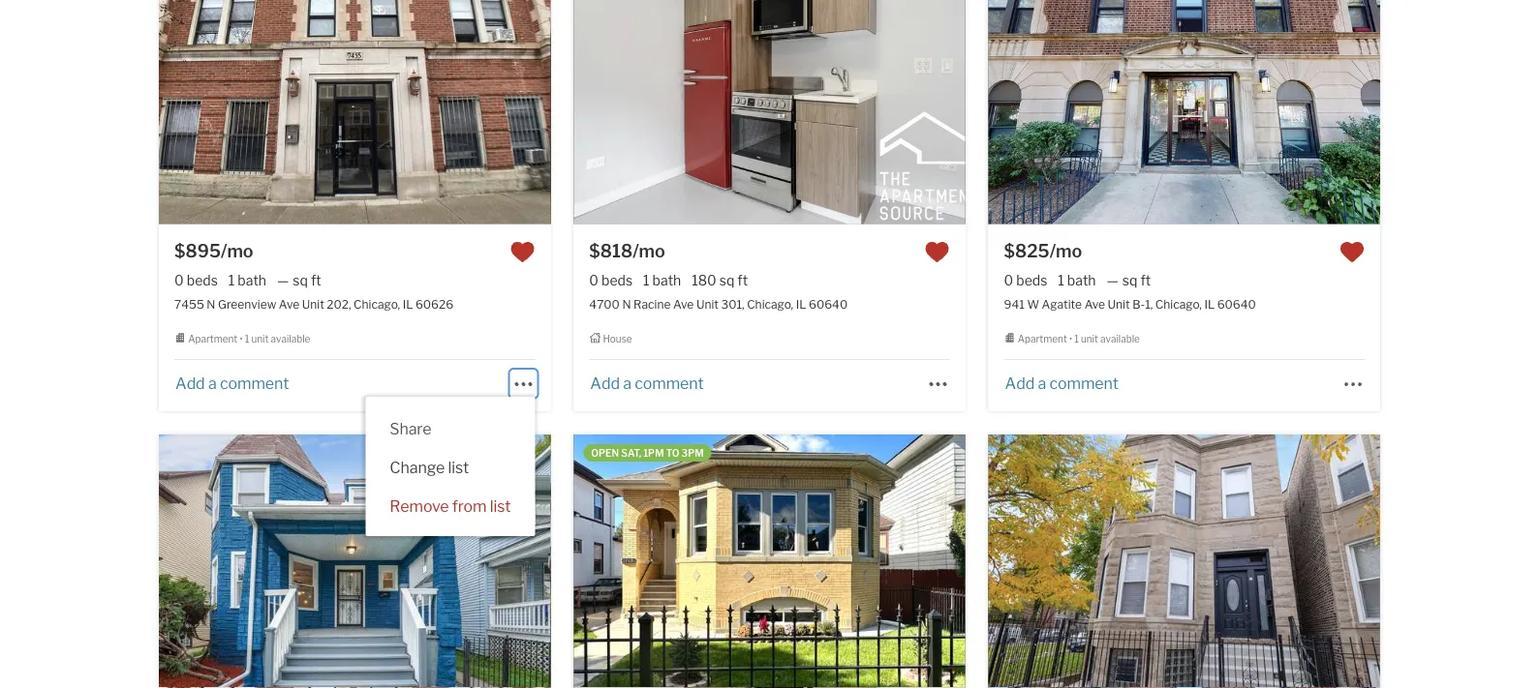 Task type: locate. For each thing, give the bounding box(es) containing it.
1 horizontal spatial comment
[[635, 374, 704, 393]]

add down 941
[[1005, 374, 1035, 393]]

add down house
[[590, 374, 620, 393]]

2 — from the left
[[1107, 273, 1119, 289]]

2 ave from the left
[[673, 298, 694, 312]]

0 horizontal spatial 0
[[174, 273, 184, 289]]

sq up 7455 n greenview ave unit 202, chicago, il 60626
[[293, 273, 308, 289]]

add a comment
[[175, 374, 289, 393], [590, 374, 704, 393], [1005, 374, 1119, 393]]

ft up 301,
[[737, 273, 748, 289]]

/mo
[[221, 241, 253, 262], [633, 241, 665, 262], [1050, 241, 1082, 262]]

n for $818
[[622, 298, 631, 312]]

2 horizontal spatial beds
[[1016, 273, 1047, 289]]

0 horizontal spatial 1 bath
[[228, 273, 266, 289]]

bath for $825 /mo
[[1067, 273, 1096, 289]]

2 horizontal spatial bath
[[1067, 273, 1096, 289]]

favorite button image
[[510, 240, 535, 265], [925, 240, 950, 265], [1340, 240, 1365, 265]]

list
[[448, 458, 469, 477], [490, 497, 511, 516]]

beds up 7455
[[187, 273, 218, 289]]

dialog containing share
[[365, 397, 535, 536]]

1 horizontal spatial sq
[[719, 273, 735, 289]]

0 horizontal spatial favorite button checkbox
[[510, 240, 535, 265]]

0 horizontal spatial add
[[175, 374, 205, 393]]

7455 n greenview ave unit 202, chicago, il 60626
[[174, 298, 454, 312]]

ave right racine
[[673, 298, 694, 312]]

0 beds up 4700
[[589, 273, 633, 289]]

chicago, for $818 /mo
[[747, 298, 793, 312]]

0 horizontal spatial ave
[[279, 298, 299, 312]]

open
[[591, 447, 619, 459]]

dialog
[[365, 397, 535, 536]]

sq
[[293, 273, 308, 289], [719, 273, 735, 289], [1123, 273, 1138, 289]]

— sq ft
[[277, 273, 321, 289], [1107, 273, 1151, 289]]

sq right 180
[[719, 273, 735, 289]]

2 available from the left
[[1100, 333, 1140, 345]]

2 horizontal spatial /mo
[[1050, 241, 1082, 262]]

1 1 bath from the left
[[228, 273, 266, 289]]

bath
[[238, 273, 266, 289], [652, 273, 681, 289], [1067, 273, 1096, 289]]

apartment for $825
[[1018, 333, 1067, 345]]

1 unit from the left
[[302, 298, 324, 312]]

favorite button checkbox
[[925, 240, 950, 265]]

comment for $895 /mo
[[220, 374, 289, 393]]

1 horizontal spatial apartment • 1 unit available
[[1018, 333, 1140, 345]]

1 comment from the left
[[220, 374, 289, 393]]

2 horizontal spatial chicago,
[[1155, 298, 1202, 312]]

1 horizontal spatial favorite button checkbox
[[1340, 240, 1365, 265]]

3 a from the left
[[1038, 374, 1046, 393]]

2 horizontal spatial 0 beds
[[1004, 273, 1047, 289]]

bath up greenview
[[238, 273, 266, 289]]

— sq ft for $825 /mo
[[1107, 273, 1151, 289]]

unit for $825 /mo
[[1081, 333, 1098, 345]]

1 horizontal spatial /mo
[[633, 241, 665, 262]]

1 bath
[[228, 273, 266, 289], [643, 273, 681, 289], [1058, 273, 1096, 289]]

add a comment button for $895
[[174, 374, 290, 393]]

favorite button checkbox
[[510, 240, 535, 265], [1340, 240, 1365, 265]]

0 beds up 7455
[[174, 273, 218, 289]]

2 0 beds from the left
[[589, 273, 633, 289]]

1 horizontal spatial add a comment
[[590, 374, 704, 393]]

1 horizontal spatial 1 bath
[[643, 273, 681, 289]]

add a comment down house
[[590, 374, 704, 393]]

add a comment button
[[174, 374, 290, 393], [589, 374, 705, 393], [1004, 374, 1120, 393]]

— up 941 w agatite ave unit b-1, chicago, il 60640
[[1107, 273, 1119, 289]]

$825
[[1004, 241, 1050, 262]]

from
[[452, 497, 487, 516]]

1,
[[1145, 298, 1153, 312]]

ave right greenview
[[279, 298, 299, 312]]

1 bath up greenview
[[228, 273, 266, 289]]

il right 1,
[[1204, 298, 1215, 312]]

3 ft from the left
[[1140, 273, 1151, 289]]

2 horizontal spatial add a comment button
[[1004, 374, 1120, 393]]

1 photo of 3305 w chicago ave, chicago, il 60651 image from the left
[[989, 435, 1380, 689]]

2 horizontal spatial ave
[[1085, 298, 1105, 312]]

2 /mo from the left
[[633, 241, 665, 262]]

2 — sq ft from the left
[[1107, 273, 1151, 289]]

2 • from the left
[[1069, 333, 1072, 345]]

1 apartment • 1 unit available from the left
[[188, 333, 310, 345]]

photo of 7455 n greenview ave unit 202, chicago, il 60626 image
[[159, 0, 551, 224], [550, 0, 942, 224]]

•
[[240, 333, 243, 345], [1069, 333, 1072, 345]]

sat,
[[621, 447, 641, 459]]

il
[[403, 298, 413, 312], [796, 298, 806, 312], [1204, 298, 1215, 312]]

1 bath for $825 /mo
[[1058, 273, 1096, 289]]

1 • from the left
[[240, 333, 243, 345]]

1 horizontal spatial add a comment button
[[589, 374, 705, 393]]

1 for $818
[[643, 273, 650, 289]]

0 for $818
[[589, 273, 599, 289]]

apartment • 1 unit available for $825 /mo
[[1018, 333, 1140, 345]]

2 a from the left
[[623, 374, 631, 393]]

1 horizontal spatial a
[[623, 374, 631, 393]]

add a comment button for $825
[[1004, 374, 1120, 393]]

3 chicago, from the left
[[1155, 298, 1202, 312]]

1 — sq ft from the left
[[277, 273, 321, 289]]

3 /mo from the left
[[1050, 241, 1082, 262]]

beds
[[187, 273, 218, 289], [602, 273, 633, 289], [1016, 273, 1047, 289]]

1 apartment from the left
[[188, 333, 238, 345]]

1 photo of 852 n lorel ave, chicago, il 60651 image from the left
[[159, 435, 551, 689]]

— up 7455 n greenview ave unit 202, chicago, il 60626
[[277, 273, 289, 289]]

3 unit from the left
[[1108, 298, 1130, 312]]

0 horizontal spatial comment
[[220, 374, 289, 393]]

3 ave from the left
[[1085, 298, 1105, 312]]

• down the agatite
[[1069, 333, 1072, 345]]

chicago, right 1,
[[1155, 298, 1202, 312]]

2 add a comment button from the left
[[589, 374, 705, 393]]

1 horizontal spatial chicago,
[[747, 298, 793, 312]]

2 horizontal spatial ft
[[1140, 273, 1151, 289]]

2 horizontal spatial add a comment
[[1005, 374, 1119, 393]]

unit
[[302, 298, 324, 312], [696, 298, 719, 312], [1108, 298, 1130, 312]]

apartment • 1 unit available down the agatite
[[1018, 333, 1140, 345]]

1 /mo from the left
[[221, 241, 253, 262]]

1 horizontal spatial unit
[[1081, 333, 1098, 345]]

0 horizontal spatial —
[[277, 273, 289, 289]]

0 horizontal spatial •
[[240, 333, 243, 345]]

3 favorite button image from the left
[[1340, 240, 1365, 265]]

1 horizontal spatial bath
[[652, 273, 681, 289]]

0 horizontal spatial sq
[[293, 273, 308, 289]]

2 horizontal spatial add
[[1005, 374, 1035, 393]]

2 1 bath from the left
[[643, 273, 681, 289]]

1 bath up the agatite
[[1058, 273, 1096, 289]]

1 up greenview
[[228, 273, 235, 289]]

0 beds up w
[[1004, 273, 1047, 289]]

• down greenview
[[240, 333, 243, 345]]

2 add a comment from the left
[[590, 374, 704, 393]]

2 add from the left
[[590, 374, 620, 393]]

ft up 7455 n greenview ave unit 202, chicago, il 60626
[[311, 273, 321, 289]]

2 horizontal spatial 0
[[1004, 273, 1013, 289]]

beds for $818
[[602, 273, 633, 289]]

beds for $825
[[1016, 273, 1047, 289]]

add a comment button down house
[[589, 374, 705, 393]]

unit down greenview
[[251, 333, 269, 345]]

favorite button image for $818 /mo
[[925, 240, 950, 265]]

1 horizontal spatial il
[[796, 298, 806, 312]]

ave
[[279, 298, 299, 312], [673, 298, 694, 312], [1085, 298, 1105, 312]]

941
[[1004, 298, 1025, 312]]

list inside button
[[490, 497, 511, 516]]

3 comment from the left
[[1050, 374, 1119, 393]]

1 horizontal spatial list
[[490, 497, 511, 516]]

0 horizontal spatial favorite button image
[[510, 240, 535, 265]]

chicago, right 301,
[[747, 298, 793, 312]]

2 comment from the left
[[635, 374, 704, 393]]

0 horizontal spatial apartment
[[188, 333, 238, 345]]

2 bath from the left
[[652, 273, 681, 289]]

0 horizontal spatial unit
[[251, 333, 269, 345]]

1 a from the left
[[208, 374, 217, 393]]

2 horizontal spatial il
[[1204, 298, 1215, 312]]

2 horizontal spatial a
[[1038, 374, 1046, 393]]

0 up 7455
[[174, 273, 184, 289]]

unit for $895 /mo
[[251, 333, 269, 345]]

comment up to
[[635, 374, 704, 393]]

add for $895 /mo
[[175, 374, 205, 393]]

sq for $825 /mo
[[1123, 273, 1138, 289]]

1 horizontal spatial apartment
[[1018, 333, 1067, 345]]

/mo up greenview
[[221, 241, 253, 262]]

chicago, right 202,
[[354, 298, 400, 312]]

1 add a comment from the left
[[175, 374, 289, 393]]

apartment • 1 unit available
[[188, 333, 310, 345], [1018, 333, 1140, 345]]

favorite button image for $825 /mo
[[1340, 240, 1365, 265]]

unit down 180
[[696, 298, 719, 312]]

0 up 941
[[1004, 273, 1013, 289]]

list up remove from list button
[[448, 458, 469, 477]]

0 horizontal spatial list
[[448, 458, 469, 477]]

1 photo of 7455 n greenview ave unit 202, chicago, il 60626 image from the left
[[159, 0, 551, 224]]

unit left 202,
[[302, 298, 324, 312]]

add a comment button down greenview
[[174, 374, 290, 393]]

photo of 852 n lorel ave, chicago, il 60651 image
[[159, 435, 551, 689], [550, 435, 942, 689]]

3 add from the left
[[1005, 374, 1035, 393]]

1 0 beds from the left
[[174, 273, 218, 289]]

— sq ft up 7455 n greenview ave unit 202, chicago, il 60626
[[277, 273, 321, 289]]

0 for $895
[[174, 273, 184, 289]]

1 ft from the left
[[311, 273, 321, 289]]

bath for $818 /mo
[[652, 273, 681, 289]]

1 add from the left
[[175, 374, 205, 393]]

chicago, for $895 /mo
[[354, 298, 400, 312]]

b-
[[1133, 298, 1145, 312]]

0 horizontal spatial ft
[[311, 273, 321, 289]]

2 horizontal spatial unit
[[1108, 298, 1130, 312]]

1 horizontal spatial favorite button image
[[925, 240, 950, 265]]

1 vertical spatial list
[[490, 497, 511, 516]]

2 60640 from the left
[[1217, 298, 1256, 312]]

3 add a comment from the left
[[1005, 374, 1119, 393]]

2 horizontal spatial favorite button image
[[1340, 240, 1365, 265]]

0 horizontal spatial available
[[271, 333, 310, 345]]

1 unit from the left
[[251, 333, 269, 345]]

n right 4700
[[622, 298, 631, 312]]

60640
[[809, 298, 848, 312], [1217, 298, 1256, 312]]

1 chicago, from the left
[[354, 298, 400, 312]]

add for $818 /mo
[[590, 374, 620, 393]]

available down 7455 n greenview ave unit 202, chicago, il 60626
[[271, 333, 310, 345]]

0 horizontal spatial — sq ft
[[277, 273, 321, 289]]

apartment • 1 unit available down greenview
[[188, 333, 310, 345]]

2 beds from the left
[[602, 273, 633, 289]]

202,
[[327, 298, 351, 312]]

0 horizontal spatial unit
[[302, 298, 324, 312]]

sq for $895 /mo
[[293, 273, 308, 289]]

/mo up racine
[[633, 241, 665, 262]]

unit left b- at the right top
[[1108, 298, 1130, 312]]

0 horizontal spatial 0 beds
[[174, 273, 218, 289]]

comment
[[220, 374, 289, 393], [635, 374, 704, 393], [1050, 374, 1119, 393]]

3 add a comment button from the left
[[1004, 374, 1120, 393]]

60640 right 1,
[[1217, 298, 1256, 312]]

add
[[175, 374, 205, 393], [590, 374, 620, 393], [1005, 374, 1035, 393]]

1 bath from the left
[[238, 273, 266, 289]]

1 ave from the left
[[279, 298, 299, 312]]

—
[[277, 273, 289, 289], [1107, 273, 1119, 289]]

available down 941 w agatite ave unit b-1, chicago, il 60640
[[1100, 333, 1140, 345]]

2 apartment • 1 unit available from the left
[[1018, 333, 1140, 345]]

0 beds for $825
[[1004, 273, 1047, 289]]

beds up w
[[1016, 273, 1047, 289]]

180 sq ft
[[692, 273, 748, 289]]

1 horizontal spatial 60640
[[1217, 298, 1256, 312]]

n for $895
[[207, 298, 215, 312]]

add for $825 /mo
[[1005, 374, 1035, 393]]

comment down greenview
[[220, 374, 289, 393]]

available
[[271, 333, 310, 345], [1100, 333, 1140, 345]]

0 horizontal spatial add a comment
[[175, 374, 289, 393]]

unit down the agatite
[[1081, 333, 1098, 345]]

0 beds
[[174, 273, 218, 289], [589, 273, 633, 289], [1004, 273, 1047, 289]]

1 add a comment button from the left
[[174, 374, 290, 393]]

3 0 from the left
[[1004, 273, 1013, 289]]

photo of 3305 w chicago ave, chicago, il 60651 image
[[989, 435, 1380, 689], [1380, 435, 1539, 689]]

add a comment button down the agatite
[[1004, 374, 1120, 393]]

0 horizontal spatial /mo
[[221, 241, 253, 262]]

1 favorite button checkbox from the left
[[510, 240, 535, 265]]

2 apartment from the left
[[1018, 333, 1067, 345]]

2 horizontal spatial comment
[[1050, 374, 1119, 393]]

2 sq from the left
[[719, 273, 735, 289]]

2 favorite button image from the left
[[925, 240, 950, 265]]

60640 right 301,
[[809, 298, 848, 312]]

apartment
[[188, 333, 238, 345], [1018, 333, 1067, 345]]

1 sq from the left
[[293, 273, 308, 289]]

0 horizontal spatial n
[[207, 298, 215, 312]]

n
[[207, 298, 215, 312], [622, 298, 631, 312]]

apartment • 1 unit available for $895 /mo
[[188, 333, 310, 345]]

1 down greenview
[[245, 333, 249, 345]]

bath up racine
[[652, 273, 681, 289]]

0 vertical spatial list
[[448, 458, 469, 477]]

— sq ft for $895 /mo
[[277, 273, 321, 289]]

1 il from the left
[[403, 298, 413, 312]]

il left 60626 at the left
[[403, 298, 413, 312]]

• for $895 /mo
[[240, 333, 243, 345]]

1 horizontal spatial —
[[1107, 273, 1119, 289]]

beds up 4700
[[602, 273, 633, 289]]

0 horizontal spatial il
[[403, 298, 413, 312]]

1 0 from the left
[[174, 273, 184, 289]]

remove
[[390, 497, 449, 516]]

1 horizontal spatial •
[[1069, 333, 1072, 345]]

apartment down 7455
[[188, 333, 238, 345]]

photo of 4700 n racine ave unit 301, chicago, il 60640 image
[[574, 0, 965, 224], [965, 0, 1357, 224]]

1 bath for $895 /mo
[[228, 273, 266, 289]]

1 horizontal spatial available
[[1100, 333, 1140, 345]]

1 beds from the left
[[187, 273, 218, 289]]

/mo for $818
[[633, 241, 665, 262]]

add a comment down greenview
[[175, 374, 289, 393]]

bath up the agatite
[[1067, 273, 1096, 289]]

il right 301,
[[796, 298, 806, 312]]

3 sq from the left
[[1123, 273, 1138, 289]]

2 n from the left
[[622, 298, 631, 312]]

2 horizontal spatial 1 bath
[[1058, 273, 1096, 289]]

0 up 4700
[[589, 273, 599, 289]]

1 horizontal spatial ave
[[673, 298, 694, 312]]

add a comment for $895
[[175, 374, 289, 393]]

3 0 beds from the left
[[1004, 273, 1047, 289]]

2 0 from the left
[[589, 273, 599, 289]]

1 bath up racine
[[643, 273, 681, 289]]

chicago,
[[354, 298, 400, 312], [747, 298, 793, 312], [1155, 298, 1202, 312]]

0 horizontal spatial bath
[[238, 273, 266, 289]]

3 1 bath from the left
[[1058, 273, 1096, 289]]

list right from
[[490, 497, 511, 516]]

1 — from the left
[[277, 273, 289, 289]]

racine
[[634, 298, 671, 312]]

0 horizontal spatial 60640
[[809, 298, 848, 312]]

unit
[[251, 333, 269, 345], [1081, 333, 1098, 345]]

3 beds from the left
[[1016, 273, 1047, 289]]

2 horizontal spatial sq
[[1123, 273, 1138, 289]]

0 horizontal spatial add a comment button
[[174, 374, 290, 393]]

1 up the agatite
[[1058, 273, 1064, 289]]

1 n from the left
[[207, 298, 215, 312]]

a
[[208, 374, 217, 393], [623, 374, 631, 393], [1038, 374, 1046, 393]]

1
[[228, 273, 235, 289], [643, 273, 650, 289], [1058, 273, 1064, 289], [245, 333, 249, 345], [1074, 333, 1079, 345]]

2 chicago, from the left
[[747, 298, 793, 312]]

apartment down w
[[1018, 333, 1067, 345]]

0 horizontal spatial apartment • 1 unit available
[[188, 333, 310, 345]]

sq up 941 w agatite ave unit b-1, chicago, il 60640
[[1123, 273, 1138, 289]]

180
[[692, 273, 717, 289]]

0 horizontal spatial chicago,
[[354, 298, 400, 312]]

photo of 1308 n waller ave, chicago, il 60651 image
[[574, 435, 965, 689], [965, 435, 1357, 689]]

1 available from the left
[[271, 333, 310, 345]]

2 unit from the left
[[696, 298, 719, 312]]

ft up 1,
[[1140, 273, 1151, 289]]

/mo up the agatite
[[1050, 241, 1082, 262]]

2 favorite button checkbox from the left
[[1340, 240, 1365, 265]]

2 il from the left
[[796, 298, 806, 312]]

0 horizontal spatial a
[[208, 374, 217, 393]]

— sq ft up 941 w agatite ave unit b-1, chicago, il 60640
[[1107, 273, 1151, 289]]

0 horizontal spatial beds
[[187, 273, 218, 289]]

add down 7455
[[175, 374, 205, 393]]

1 favorite button image from the left
[[510, 240, 535, 265]]

1 horizontal spatial 0 beds
[[589, 273, 633, 289]]

ft
[[311, 273, 321, 289], [737, 273, 748, 289], [1140, 273, 1151, 289]]

1 horizontal spatial — sq ft
[[1107, 273, 1151, 289]]

1 horizontal spatial n
[[622, 298, 631, 312]]

1 horizontal spatial add
[[590, 374, 620, 393]]

ave right the agatite
[[1085, 298, 1105, 312]]

0
[[174, 273, 184, 289], [589, 273, 599, 289], [1004, 273, 1013, 289]]

change list button
[[365, 447, 493, 486]]

1 horizontal spatial ft
[[737, 273, 748, 289]]

add a comment down the agatite
[[1005, 374, 1119, 393]]

3 bath from the left
[[1067, 273, 1096, 289]]

1 horizontal spatial unit
[[696, 298, 719, 312]]

1 up racine
[[643, 273, 650, 289]]

n right 7455
[[207, 298, 215, 312]]

comment down the agatite
[[1050, 374, 1119, 393]]

1 horizontal spatial beds
[[602, 273, 633, 289]]

2 unit from the left
[[1081, 333, 1098, 345]]

1 horizontal spatial 0
[[589, 273, 599, 289]]



Task type: vqa. For each thing, say whether or not it's contained in the screenshot.
Add
yes



Task type: describe. For each thing, give the bounding box(es) containing it.
$895 /mo
[[174, 241, 253, 262]]

ft for $825 /mo
[[1140, 273, 1151, 289]]

comment for $818 /mo
[[635, 374, 704, 393]]

remove from list button
[[365, 486, 535, 525]]

1 bath for $818 /mo
[[643, 273, 681, 289]]

301,
[[721, 298, 744, 312]]

ave for $825 /mo
[[1085, 298, 1105, 312]]

0 for $825
[[1004, 273, 1013, 289]]

4700 n racine ave unit 301, chicago, il 60640
[[589, 298, 848, 312]]

/mo for $895
[[221, 241, 253, 262]]

available for $895 /mo
[[271, 333, 310, 345]]

3 il from the left
[[1204, 298, 1215, 312]]

$825 /mo
[[1004, 241, 1082, 262]]

unit for $818 /mo
[[696, 298, 719, 312]]

unit for $825 /mo
[[1108, 298, 1130, 312]]

— for $895 /mo
[[277, 273, 289, 289]]

add a comment button for $818
[[589, 374, 705, 393]]

60626
[[415, 298, 454, 312]]

941 w agatite ave unit b-1, chicago, il 60640
[[1004, 298, 1256, 312]]

comment for $825 /mo
[[1050, 374, 1119, 393]]

available for $825 /mo
[[1100, 333, 1140, 345]]

2 photo of 1308 n waller ave, chicago, il 60651 image from the left
[[965, 435, 1357, 689]]

• for $825 /mo
[[1069, 333, 1072, 345]]

1 photo of 4700 n racine ave unit 301, chicago, il 60640 image from the left
[[574, 0, 965, 224]]

$895
[[174, 241, 221, 262]]

change list
[[390, 458, 469, 477]]

2 photo of 7455 n greenview ave unit 202, chicago, il 60626 image from the left
[[550, 0, 942, 224]]

apartment for $895
[[188, 333, 238, 345]]

a for $895
[[208, 374, 217, 393]]

$818
[[589, 241, 633, 262]]

ave for $895 /mo
[[279, 298, 299, 312]]

1 60640 from the left
[[809, 298, 848, 312]]

2 ft from the left
[[737, 273, 748, 289]]

add a comment for $825
[[1005, 374, 1119, 393]]

ft for $895 /mo
[[311, 273, 321, 289]]

list inside button
[[448, 458, 469, 477]]

0 beds for $895
[[174, 273, 218, 289]]

remove from list
[[390, 497, 511, 516]]

bath for $895 /mo
[[238, 273, 266, 289]]

a for $818
[[623, 374, 631, 393]]

7455
[[174, 298, 204, 312]]

4700
[[589, 298, 620, 312]]

/mo for $825
[[1050, 241, 1082, 262]]

to
[[666, 447, 680, 459]]

2 photo of 3305 w chicago ave, chicago, il 60651 image from the left
[[1380, 435, 1539, 689]]

il for $895 /mo
[[403, 298, 413, 312]]

favorite button image for $895 /mo
[[510, 240, 535, 265]]

1 for $825
[[1058, 273, 1064, 289]]

1 for $895
[[228, 273, 235, 289]]

photo of 941 w agatite ave unit b-1, chicago, il 60640 image
[[989, 0, 1380, 224]]

add a comment for $818
[[590, 374, 704, 393]]

unit for $895 /mo
[[302, 298, 324, 312]]

— for $825 /mo
[[1107, 273, 1119, 289]]

2 photo of 4700 n racine ave unit 301, chicago, il 60640 image from the left
[[965, 0, 1357, 224]]

$818 /mo
[[589, 241, 665, 262]]

favorite button checkbox for $895 /mo
[[510, 240, 535, 265]]

1 down the agatite
[[1074, 333, 1079, 345]]

house
[[603, 333, 632, 345]]

0 beds for $818
[[589, 273, 633, 289]]

greenview
[[218, 298, 276, 312]]

il for $818 /mo
[[796, 298, 806, 312]]

share button
[[365, 409, 456, 447]]

1pm
[[643, 447, 664, 459]]

change
[[390, 458, 445, 477]]

ave for $818 /mo
[[673, 298, 694, 312]]

3pm
[[682, 447, 704, 459]]

agatite
[[1042, 298, 1082, 312]]

favorite button checkbox for $825 /mo
[[1340, 240, 1365, 265]]

share
[[390, 419, 431, 438]]

2 photo of 852 n lorel ave, chicago, il 60651 image from the left
[[550, 435, 942, 689]]

1 photo of 1308 n waller ave, chicago, il 60651 image from the left
[[574, 435, 965, 689]]

beds for $895
[[187, 273, 218, 289]]

a for $825
[[1038, 374, 1046, 393]]

open sat, 1pm to 3pm
[[591, 447, 704, 459]]

w
[[1027, 298, 1039, 312]]



